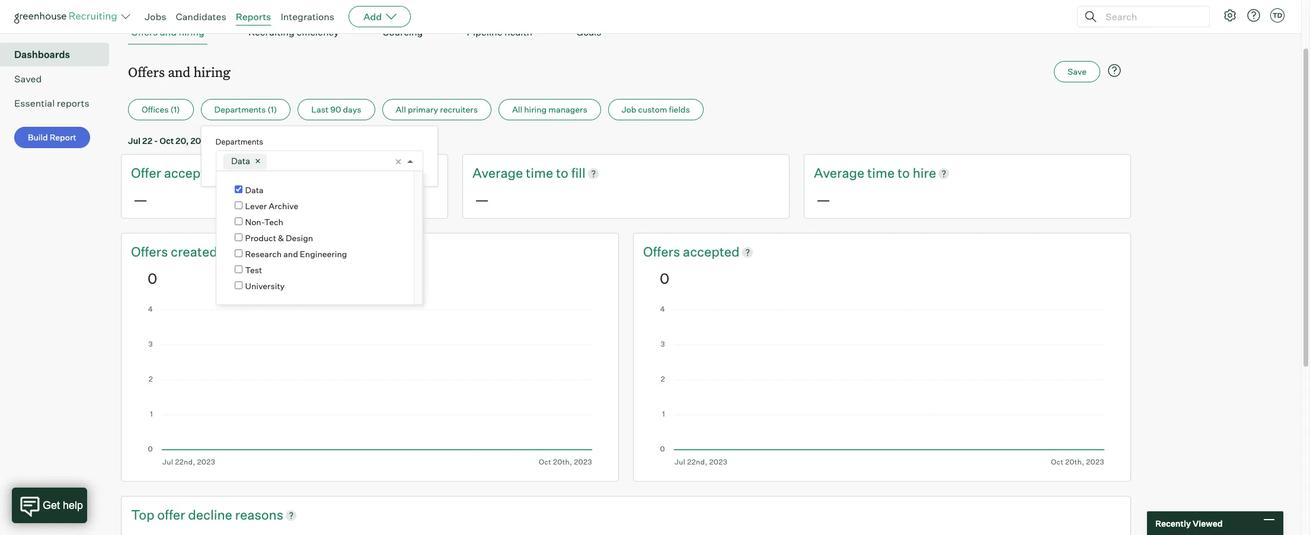 Task type: vqa. For each thing, say whether or not it's contained in the screenshot.
2nd XYCHART image from left
yes



Task type: locate. For each thing, give the bounding box(es) containing it.
overview
[[14, 24, 56, 36]]

departments for departments (1)
[[214, 104, 266, 115]]

candidates link
[[176, 11, 226, 23]]

data
[[231, 156, 250, 166], [245, 185, 264, 195]]

— for fill
[[475, 191, 489, 209]]

hiring
[[179, 26, 205, 38], [194, 63, 230, 81], [524, 104, 547, 115]]

hire
[[913, 165, 936, 181]]

integrations
[[281, 11, 335, 23]]

data down 'compared'
[[231, 156, 250, 166]]

integrations link
[[281, 11, 335, 23]]

departments for departments
[[216, 137, 263, 147]]

1 (1) from the left
[[170, 104, 180, 115]]

time
[[526, 165, 553, 181], [868, 165, 895, 181]]

oct
[[160, 136, 174, 146]]

2 xychart image from the left
[[660, 306, 1105, 467]]

fill
[[571, 165, 586, 181]]

departments down "departments (1)" button
[[216, 137, 263, 147]]

1 average time to from the left
[[473, 165, 571, 181]]

job custom fields
[[622, 104, 690, 115]]

1 0 from the left
[[148, 270, 157, 287]]

days
[[343, 104, 361, 115]]

1 vertical spatial data
[[245, 185, 264, 195]]

offers created
[[131, 244, 217, 260]]

1 horizontal spatial all
[[512, 104, 522, 115]]

to left fill
[[556, 165, 569, 181]]

2 0 from the left
[[660, 270, 670, 287]]

jobs
[[145, 11, 166, 23]]

0 vertical spatial offers and hiring
[[131, 26, 205, 38]]

1 horizontal spatial average
[[814, 165, 865, 181]]

hiring left 'managers'
[[524, 104, 547, 115]]

0 vertical spatial data
[[231, 156, 250, 166]]

to
[[254, 136, 262, 146], [556, 165, 569, 181], [898, 165, 910, 181]]

data right data checkbox
[[245, 185, 264, 195]]

2 to link from the left
[[898, 164, 913, 183]]

0 horizontal spatial 0
[[148, 270, 157, 287]]

0
[[148, 270, 157, 287], [660, 270, 670, 287]]

pipeline health
[[467, 26, 532, 38]]

0 horizontal spatial time link
[[526, 164, 556, 183]]

hiring inside button
[[524, 104, 547, 115]]

1 time from the left
[[526, 165, 553, 181]]

archive
[[269, 201, 298, 211]]

departments (1) button
[[201, 99, 291, 120]]

time link left fill link
[[526, 164, 556, 183]]

product
[[245, 233, 276, 243]]

average
[[473, 165, 523, 181], [814, 165, 865, 181]]

average time to for hire
[[814, 165, 913, 181]]

job custom fields button
[[608, 99, 704, 120]]

jobs link
[[145, 11, 166, 23]]

2 time link from the left
[[868, 164, 898, 183]]

university
[[245, 281, 285, 291]]

1 vertical spatial departments
[[216, 137, 263, 147]]

3 — from the left
[[816, 191, 831, 209]]

hiring down candidates link at the top
[[179, 26, 205, 38]]

and down offers and hiring button on the left top of the page
[[168, 63, 191, 81]]

1 horizontal spatial time
[[868, 165, 895, 181]]

0 horizontal spatial average time to
[[473, 165, 571, 181]]

time link left 'hire' link
[[868, 164, 898, 183]]

2 — from the left
[[475, 191, 489, 209]]

(1) inside "departments (1)" button
[[268, 104, 277, 115]]

departments up 'compared'
[[214, 104, 266, 115]]

to link
[[556, 164, 571, 183], [898, 164, 913, 183]]

average for fill
[[473, 165, 523, 181]]

0 vertical spatial hiring
[[179, 26, 205, 38]]

2 average link from the left
[[814, 164, 868, 183]]

time left fill
[[526, 165, 553, 181]]

0 horizontal spatial time
[[526, 165, 553, 181]]

1 horizontal spatial to link
[[898, 164, 913, 183]]

2 time from the left
[[868, 165, 895, 181]]

1 vertical spatial and
[[168, 63, 191, 81]]

2 horizontal spatial to
[[898, 165, 910, 181]]

0 horizontal spatial offers link
[[131, 243, 171, 261]]

overview link
[[14, 23, 104, 37]]

offer link
[[131, 164, 164, 183]]

1 average link from the left
[[473, 164, 526, 183]]

build report button
[[14, 127, 90, 148]]

offers link
[[131, 243, 171, 261], [643, 243, 683, 261]]

all hiring managers button
[[499, 99, 601, 120]]

2 all from the left
[[512, 104, 522, 115]]

save button
[[1054, 61, 1101, 83]]

—
[[133, 191, 148, 209], [475, 191, 489, 209], [816, 191, 831, 209]]

save
[[1068, 67, 1087, 77]]

0 vertical spatial departments
[[214, 104, 266, 115]]

tech
[[264, 217, 283, 227]]

and down design
[[283, 249, 298, 259]]

average for hire
[[814, 165, 865, 181]]

top offer decline
[[131, 507, 235, 523]]

1 horizontal spatial average time to
[[814, 165, 913, 181]]

1 horizontal spatial 0
[[660, 270, 670, 287]]

1 horizontal spatial (1)
[[268, 104, 277, 115]]

to link for fill
[[556, 164, 571, 183]]

recruiters
[[440, 104, 478, 115]]

build report
[[28, 132, 76, 142]]

custom
[[638, 104, 667, 115]]

1 horizontal spatial —
[[475, 191, 489, 209]]

2 average from the left
[[814, 165, 865, 181]]

product & design
[[245, 233, 313, 243]]

1 average from the left
[[473, 165, 523, 181]]

design
[[286, 233, 313, 243]]

(1) inside offices (1) button
[[170, 104, 180, 115]]

xychart image
[[148, 306, 592, 467], [660, 306, 1105, 467]]

departments
[[214, 104, 266, 115], [216, 137, 263, 147]]

(1) left last
[[268, 104, 277, 115]]

all left primary
[[396, 104, 406, 115]]

1 horizontal spatial xychart image
[[660, 306, 1105, 467]]

0 horizontal spatial to link
[[556, 164, 571, 183]]

decline link
[[188, 506, 235, 525]]

to right 'compared'
[[254, 136, 262, 146]]

time left hire
[[868, 165, 895, 181]]

all
[[396, 104, 406, 115], [512, 104, 522, 115]]

Research and Engineering checkbox
[[235, 250, 242, 258]]

1 horizontal spatial average link
[[814, 164, 868, 183]]

all inside button
[[512, 104, 522, 115]]

to link for hire
[[898, 164, 913, 183]]

1 horizontal spatial to
[[556, 165, 569, 181]]

acceptance link
[[164, 164, 238, 183]]

reasons link
[[235, 506, 283, 525]]

to left hire
[[898, 165, 910, 181]]

hire link
[[913, 164, 936, 183]]

candidates
[[176, 11, 226, 23]]

and down jobs
[[160, 26, 177, 38]]

Product & Design checkbox
[[235, 234, 242, 242]]

time link
[[526, 164, 556, 183], [868, 164, 898, 183]]

average time to for fill
[[473, 165, 571, 181]]

1 vertical spatial hiring
[[194, 63, 230, 81]]

2 vertical spatial and
[[283, 249, 298, 259]]

departments inside button
[[214, 104, 266, 115]]

recruiting
[[248, 26, 295, 38]]

td button
[[1268, 6, 1287, 25]]

(1) right offices
[[170, 104, 180, 115]]

0 horizontal spatial all
[[396, 104, 406, 115]]

0 horizontal spatial average link
[[473, 164, 526, 183]]

2 vertical spatial hiring
[[524, 104, 547, 115]]

average link for fill
[[473, 164, 526, 183]]

1 horizontal spatial time link
[[868, 164, 898, 183]]

2 horizontal spatial —
[[816, 191, 831, 209]]

20,
[[176, 136, 189, 146]]

1 time link from the left
[[526, 164, 556, 183]]

offer link
[[157, 506, 188, 525]]

1 all from the left
[[396, 104, 406, 115]]

tab list
[[128, 20, 1124, 45]]

0 horizontal spatial (1)
[[170, 104, 180, 115]]

0 horizontal spatial average
[[473, 165, 523, 181]]

offers and hiring down offers and hiring button on the left top of the page
[[128, 63, 230, 81]]

offers and hiring down jobs
[[131, 26, 205, 38]]

0 horizontal spatial —
[[133, 191, 148, 209]]

offers and hiring
[[131, 26, 205, 38], [128, 63, 230, 81]]

Lever Archive checkbox
[[235, 202, 242, 210]]

University checkbox
[[235, 282, 242, 290]]

time for fill
[[526, 165, 553, 181]]

last 90 days button
[[298, 99, 375, 120]]

faq image
[[1108, 64, 1122, 78]]

1 to link from the left
[[556, 164, 571, 183]]

1 horizontal spatial offers link
[[643, 243, 683, 261]]

created
[[171, 244, 217, 260]]

1 xychart image from the left
[[148, 306, 592, 467]]

all left 'managers'
[[512, 104, 522, 115]]

(1)
[[170, 104, 180, 115], [268, 104, 277, 115]]

essential reports
[[14, 97, 89, 109]]

2 (1) from the left
[[268, 104, 277, 115]]

build
[[28, 132, 48, 142]]

all inside button
[[396, 104, 406, 115]]

average link for hire
[[814, 164, 868, 183]]

all for all hiring managers
[[512, 104, 522, 115]]

0 vertical spatial and
[[160, 26, 177, 38]]

1 vertical spatial offers and hiring
[[128, 63, 230, 81]]

90
[[330, 104, 341, 115]]

jul 22 - oct 20, 2023 compared to
[[128, 136, 264, 146]]

offer
[[157, 507, 185, 523]]

recruiting efficiency button
[[245, 20, 342, 45]]

Non-Tech checkbox
[[235, 218, 242, 226]]

offers
[[131, 26, 158, 38], [128, 63, 165, 81], [131, 244, 168, 260], [643, 244, 683, 260]]

0 horizontal spatial xychart image
[[148, 306, 592, 467]]

hiring up departments (1)
[[194, 63, 230, 81]]

2 average time to from the left
[[814, 165, 913, 181]]



Task type: describe. For each thing, give the bounding box(es) containing it.
— for hire
[[816, 191, 831, 209]]

to for fill
[[556, 165, 569, 181]]

(1) for offices (1)
[[170, 104, 180, 115]]

last
[[311, 104, 329, 115]]

lever archive
[[245, 201, 298, 211]]

lever
[[245, 201, 267, 211]]

offices (1) button
[[128, 99, 194, 120]]

health
[[505, 26, 532, 38]]

Search text field
[[1103, 8, 1199, 25]]

rate
[[238, 165, 262, 181]]

sourcing button
[[380, 20, 426, 45]]

decline
[[188, 507, 232, 523]]

essential reports link
[[14, 96, 104, 110]]

all primary recruiters button
[[382, 99, 491, 120]]

compared
[[213, 136, 253, 146]]

rate link
[[238, 164, 262, 183]]

saved link
[[14, 72, 104, 86]]

all hiring managers
[[512, 104, 587, 115]]

saved
[[14, 73, 42, 85]]

xychart image for 1st offers link from the right
[[660, 306, 1105, 467]]

0 for 1st offers link from the right
[[660, 270, 670, 287]]

22
[[142, 136, 152, 146]]

created link
[[171, 243, 217, 261]]

fill link
[[571, 164, 586, 183]]

non-tech
[[245, 217, 283, 227]]

Test checkbox
[[235, 266, 242, 274]]

reports
[[57, 97, 89, 109]]

recently viewed
[[1156, 519, 1223, 529]]

2 offers link from the left
[[643, 243, 683, 261]]

goals
[[576, 26, 602, 38]]

recruiting efficiency
[[248, 26, 339, 38]]

departments (1)
[[214, 104, 277, 115]]

dashboards link
[[14, 48, 104, 62]]

acceptance
[[164, 165, 235, 181]]

top
[[131, 507, 154, 523]]

recently
[[1156, 519, 1191, 529]]

accepted link
[[683, 243, 740, 261]]

all primary recruiters
[[396, 104, 478, 115]]

viewed
[[1193, 519, 1223, 529]]

pipeline
[[467, 26, 503, 38]]

offer acceptance
[[131, 165, 238, 181]]

research
[[245, 249, 282, 259]]

reports
[[236, 11, 271, 23]]

add button
[[349, 6, 411, 27]]

add
[[364, 11, 382, 23]]

reasons
[[235, 507, 283, 523]]

all for all primary recruiters
[[396, 104, 406, 115]]

fields
[[669, 104, 690, 115]]

and inside button
[[160, 26, 177, 38]]

sourcing
[[383, 26, 423, 38]]

time link for fill
[[526, 164, 556, 183]]

offers and hiring button
[[128, 20, 207, 45]]

xychart image for 2nd offers link from the right
[[148, 306, 592, 467]]

td
[[1273, 11, 1283, 20]]

to for hire
[[898, 165, 910, 181]]

td button
[[1271, 8, 1285, 23]]

research and engineering
[[245, 249, 347, 259]]

offers inside button
[[131, 26, 158, 38]]

offices
[[142, 104, 169, 115]]

hiring inside button
[[179, 26, 205, 38]]

tab list containing offers and hiring
[[128, 20, 1124, 45]]

primary
[[408, 104, 438, 115]]

offices (1)
[[142, 104, 180, 115]]

report
[[50, 132, 76, 142]]

1 offers link from the left
[[131, 243, 171, 261]]

1 — from the left
[[133, 191, 148, 209]]

managers
[[549, 104, 587, 115]]

top link
[[131, 506, 157, 525]]

(1) for departments (1)
[[268, 104, 277, 115]]

jul
[[128, 136, 141, 146]]

engineering
[[300, 249, 347, 259]]

efficiency
[[297, 26, 339, 38]]

time for hire
[[868, 165, 895, 181]]

0 horizontal spatial to
[[254, 136, 262, 146]]

configure image
[[1223, 8, 1237, 23]]

offer
[[131, 165, 161, 181]]

&
[[278, 233, 284, 243]]

essential
[[14, 97, 55, 109]]

job
[[622, 104, 637, 115]]

Data checkbox
[[235, 186, 242, 194]]

time link for hire
[[868, 164, 898, 183]]

reports link
[[236, 11, 271, 23]]

0 for 2nd offers link from the right
[[148, 270, 157, 287]]

-
[[154, 136, 158, 146]]

goals button
[[573, 20, 605, 45]]

dashboards
[[14, 49, 70, 61]]

offers and hiring inside button
[[131, 26, 205, 38]]

non-
[[245, 217, 264, 227]]

greenhouse recruiting image
[[14, 9, 121, 24]]

accepted
[[683, 244, 740, 260]]

test
[[245, 265, 262, 275]]



